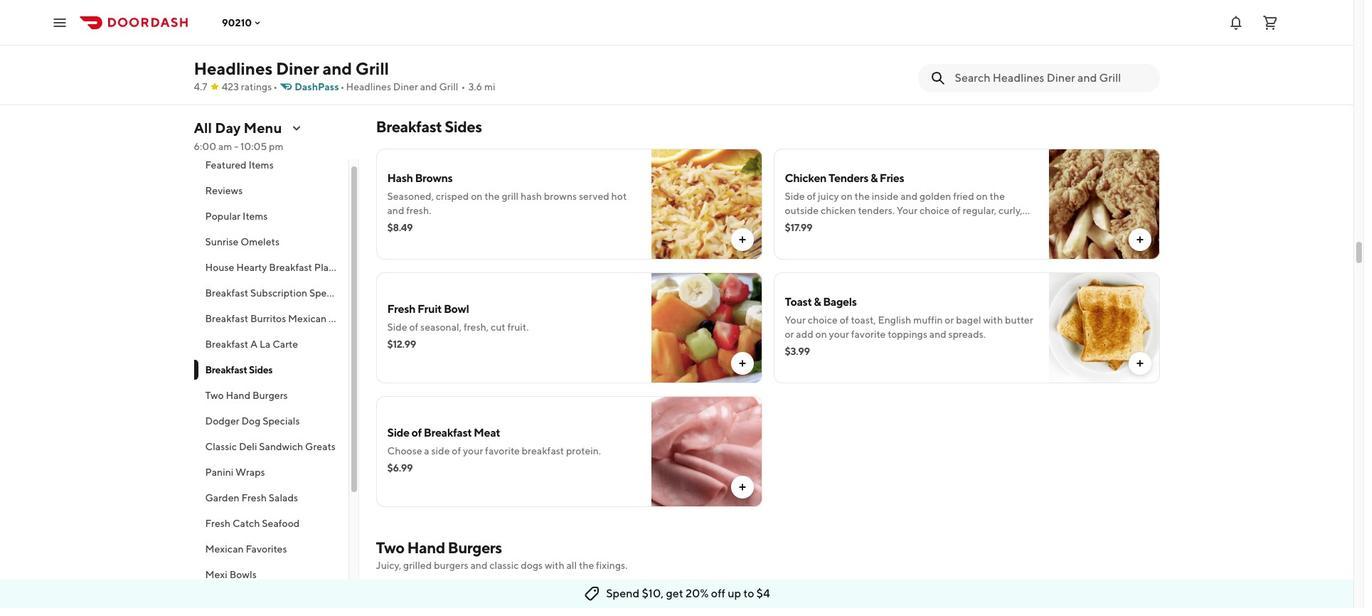 Task type: locate. For each thing, give the bounding box(es) containing it.
1 vertical spatial &
[[814, 295, 821, 309]]

0 vertical spatial fresh
[[438, 31, 460, 43]]

two
[[785, 17, 803, 28], [205, 390, 224, 401], [376, 538, 404, 557]]

0 horizontal spatial add
[[416, 31, 436, 43]]

0 vertical spatial fruits
[[462, 31, 486, 43]]

with left all
[[545, 560, 564, 571]]

mexican up carte
[[288, 313, 327, 324]]

on up regular,
[[976, 191, 988, 202]]

fried
[[953, 191, 974, 202]]

sides
[[445, 117, 482, 136], [249, 364, 273, 376]]

grill
[[355, 58, 389, 78], [439, 81, 458, 92]]

0 vertical spatial &
[[871, 171, 878, 185]]

popular
[[205, 211, 241, 222]]

breakfast left a
[[205, 339, 248, 350]]

booth
[[903, 31, 931, 43]]

to left order
[[464, 17, 473, 28]]

if inside two thick slice of toast soaked in a sweet custard and griddled until browned on booth sides serve with butter and syrup. add fresh fruits if you'd like.
[[904, 46, 910, 57]]

1 horizontal spatial choice
[[920, 205, 950, 216]]

browns
[[415, 171, 453, 185]]

mi
[[484, 81, 495, 92]]

items
[[248, 159, 274, 171], [243, 211, 268, 222]]

1 horizontal spatial fruits
[[879, 46, 902, 57]]

syrup. down five
[[387, 31, 414, 43]]

if inside five fluffy, made to order pancake serve  with butter and syrup. add fresh fruits or chocolate chips if you'd like
[[571, 31, 577, 43]]

0 horizontal spatial to
[[464, 17, 473, 28]]

fresh
[[387, 302, 415, 316], [241, 492, 267, 504], [205, 518, 231, 529]]

1 horizontal spatial favorites
[[369, 313, 410, 324]]

with right bagel
[[983, 314, 1003, 326]]

headlines for headlines diner and grill • 3.6 mi
[[346, 81, 391, 92]]

dashpass
[[295, 81, 339, 92]]

0 horizontal spatial syrup.
[[387, 31, 414, 43]]

featured items
[[205, 159, 274, 171]]

1 horizontal spatial if
[[904, 46, 910, 57]]

spend $10, get 20% off up to $4
[[606, 587, 770, 600]]

burgers up burgers
[[448, 538, 502, 557]]

omelets
[[241, 236, 280, 248]]

sides down 3.6
[[445, 117, 482, 136]]

breakfast up subscription
[[269, 262, 312, 273]]

juicy
[[818, 191, 839, 202]]

fluffy,
[[409, 17, 434, 28]]

1 horizontal spatial &
[[871, 171, 878, 185]]

0 vertical spatial burgers
[[252, 390, 288, 401]]

fresh down garden
[[205, 518, 231, 529]]

two up dodger
[[205, 390, 224, 401]]

if down booth
[[904, 46, 910, 57]]

toast & bagels image
[[1049, 272, 1160, 383]]

breakfast sides up the two hand burgers
[[205, 364, 273, 376]]

your down bagels
[[829, 329, 849, 340]]

0 items, open order cart image
[[1262, 14, 1279, 31]]

fries.
[[902, 219, 923, 230]]

grill left 3.6
[[439, 81, 458, 92]]

a inside side of breakfast meat choose a side of your favorite breakfast protein. $6.99
[[424, 445, 429, 457]]

butter inside two thick slice of toast soaked in a sweet custard and griddled until browned on booth sides serve with butter and syrup. add fresh fruits if you'd like.
[[1005, 31, 1034, 43]]

fresh down made
[[438, 31, 460, 43]]

breakfast inside breakfast burritos mexican morning favorites button
[[205, 313, 248, 324]]

$8.49
[[387, 222, 413, 233]]

syrup. down griddled
[[804, 46, 831, 57]]

grill down five
[[355, 58, 389, 78]]

0 vertical spatial breakfast sides
[[376, 117, 482, 136]]

and inside chicken tenders & fries side of juicy on the inside and golden fried on the outside chicken tenders. your choice of regular, curly, sweet potato or seasoned fries.
[[901, 191, 918, 202]]

if
[[571, 31, 577, 43], [904, 46, 910, 57]]

butter inside toast & bagels your choice of toast, english muffin or bagel with butter or add on your favorite toppings and spreads. $3.99
[[1005, 314, 1033, 326]]

fresh for fruit
[[387, 302, 415, 316]]

panini wraps
[[205, 467, 265, 478]]

1 horizontal spatial grill
[[439, 81, 458, 92]]

add down until
[[833, 46, 852, 57]]

favorite down meat
[[485, 445, 520, 457]]

headlines diner and grill
[[194, 58, 389, 78]]

diner for headlines diner and grill • 3.6 mi
[[393, 81, 418, 92]]

and up dashpass •
[[323, 58, 352, 78]]

2 vertical spatial side
[[387, 426, 409, 440]]

0 horizontal spatial •
[[273, 81, 277, 92]]

toast,
[[851, 314, 876, 326]]

english
[[878, 314, 911, 326]]

breakfast
[[376, 117, 442, 136], [269, 262, 312, 273], [205, 287, 248, 299], [205, 313, 248, 324], [205, 339, 248, 350], [205, 364, 247, 376], [424, 426, 472, 440]]

two inside two thick slice of toast soaked in a sweet custard and griddled until browned on booth sides serve with butter and syrup. add fresh fruits if you'd like.
[[785, 17, 803, 28]]

favorite down toast,
[[851, 329, 886, 340]]

1 vertical spatial to
[[743, 587, 754, 600]]

breakfast subscription specials button
[[194, 280, 348, 306]]

0 horizontal spatial sides
[[249, 364, 273, 376]]

with up the chips
[[568, 17, 588, 28]]

& inside toast & bagels your choice of toast, english muffin or bagel with butter or add on your favorite toppings and spreads. $3.99
[[814, 295, 821, 309]]

1 vertical spatial mexican
[[205, 543, 244, 555]]

or down chicken
[[846, 219, 855, 230]]

& inside chicken tenders & fries side of juicy on the inside and golden fried on the outside chicken tenders. your choice of regular, curly, sweet potato or seasoned fries.
[[871, 171, 878, 185]]

burgers
[[252, 390, 288, 401], [448, 538, 502, 557]]

0 vertical spatial items
[[248, 159, 274, 171]]

hand inside two hand burgers juicy, grilled burgers and classic dogs with all the fixings.
[[407, 538, 445, 557]]

0 vertical spatial if
[[571, 31, 577, 43]]

1 vertical spatial your
[[785, 314, 806, 326]]

diner up dashpass
[[276, 58, 319, 78]]

outside
[[785, 205, 819, 216]]

your down meat
[[463, 445, 483, 457]]

if right the chips
[[571, 31, 577, 43]]

and inside two hand burgers juicy, grilled burgers and classic dogs with all the fixings.
[[470, 560, 488, 571]]

0 horizontal spatial fruits
[[462, 31, 486, 43]]

2 horizontal spatial •
[[461, 81, 465, 92]]

and
[[620, 17, 637, 28], [1004, 17, 1022, 28], [785, 46, 802, 57], [323, 58, 352, 78], [420, 81, 437, 92], [901, 191, 918, 202], [387, 205, 404, 216], [929, 329, 946, 340], [470, 560, 488, 571]]

to right up in the right bottom of the page
[[743, 587, 754, 600]]

breakfast inside house hearty breakfast plates button
[[269, 262, 312, 273]]

1 horizontal spatial hand
[[407, 538, 445, 557]]

diner down five
[[393, 81, 418, 92]]

0 vertical spatial headlines
[[194, 58, 273, 78]]

toppings
[[888, 329, 927, 340]]

1 horizontal spatial specials
[[309, 287, 347, 299]]

two for two hand burgers juicy, grilled burgers and classic dogs with all the fixings.
[[376, 538, 404, 557]]

all
[[194, 119, 212, 136]]

or down order
[[488, 31, 497, 43]]

wraps
[[235, 467, 265, 478]]

1 horizontal spatial sweet
[[940, 17, 967, 28]]

and left 3.6
[[420, 81, 437, 92]]

0 horizontal spatial hand
[[226, 390, 250, 401]]

menus image
[[291, 122, 302, 134]]

house hearty breakfast plates button
[[194, 255, 348, 280]]

two hand burgers button
[[194, 383, 348, 408]]

the up curly,
[[990, 191, 1005, 202]]

inside
[[872, 191, 899, 202]]

items down 10:05
[[248, 159, 274, 171]]

favorites up $12.99 on the left bottom of the page
[[369, 313, 410, 324]]

headlines up 423
[[194, 58, 273, 78]]

breakfast sides
[[376, 117, 482, 136], [205, 364, 273, 376]]

0 vertical spatial diner
[[276, 58, 319, 78]]

a left side at left
[[424, 445, 429, 457]]

sandwich
[[259, 441, 303, 452]]

on inside hash browns seasoned, crisped on the grill hash browns served hot and fresh. $8.49
[[471, 191, 482, 202]]

fresh inside fresh fruit bowl side of seasonal, fresh, cut fruit. $12.99
[[387, 302, 415, 316]]

1 horizontal spatial serve
[[957, 31, 982, 43]]

fresh down browned
[[854, 46, 877, 57]]

serve down custard
[[957, 31, 982, 43]]

1 vertical spatial serve
[[957, 31, 982, 43]]

$4
[[756, 587, 770, 600]]

•
[[273, 81, 277, 92], [340, 81, 345, 92], [461, 81, 465, 92]]

butter right bagel
[[1005, 314, 1033, 326]]

sides down la
[[249, 364, 273, 376]]

grill for headlines diner and grill • 3.6 mi
[[439, 81, 458, 92]]

two inside button
[[205, 390, 224, 401]]

favorite inside side of breakfast meat choose a side of your favorite breakfast protein. $6.99
[[485, 445, 520, 457]]

syrup. inside five fluffy, made to order pancake serve  with butter and syrup. add fresh fruits or chocolate chips if you'd like
[[387, 31, 414, 43]]

1 vertical spatial fresh
[[854, 46, 877, 57]]

fresh
[[438, 31, 460, 43], [854, 46, 877, 57]]

fruits
[[462, 31, 486, 43], [879, 46, 902, 57]]

1 horizontal spatial mexican
[[288, 313, 327, 324]]

sweet inside two thick slice of toast soaked in a sweet custard and griddled until browned on booth sides serve with butter and syrup. add fresh fruits if you'd like.
[[940, 17, 967, 28]]

1 horizontal spatial headlines
[[346, 81, 391, 92]]

pm
[[269, 141, 283, 152]]

sunrise omelets
[[205, 236, 280, 248]]

0 horizontal spatial if
[[571, 31, 577, 43]]

add item to cart image for side of breakfast meat
[[736, 481, 748, 493]]

and left classic
[[470, 560, 488, 571]]

& left fries
[[871, 171, 878, 185]]

on right crisped
[[471, 191, 482, 202]]

add item to cart image for chicken tenders & fries
[[1134, 234, 1145, 245]]

burgers inside two hand burgers juicy, grilled burgers and classic dogs with all the fixings.
[[448, 538, 502, 557]]

breakfast
[[522, 445, 564, 457]]

0 horizontal spatial diner
[[276, 58, 319, 78]]

0 vertical spatial serve
[[541, 17, 566, 28]]

hand up the dog
[[226, 390, 250, 401]]

0 vertical spatial choice
[[920, 205, 950, 216]]

add
[[416, 31, 436, 43], [833, 46, 852, 57]]

breakfast down the house
[[205, 287, 248, 299]]

0 horizontal spatial choice
[[808, 314, 838, 326]]

and inside five fluffy, made to order pancake serve  with butter and syrup. add fresh fruits or chocolate chips if you'd like
[[620, 17, 637, 28]]

sweet up sides
[[940, 17, 967, 28]]

0 vertical spatial hand
[[226, 390, 250, 401]]

0 horizontal spatial headlines
[[194, 58, 273, 78]]

1 horizontal spatial add
[[833, 46, 852, 57]]

1 horizontal spatial fresh
[[854, 46, 877, 57]]

1 horizontal spatial favorite
[[851, 329, 886, 340]]

fresh for catch
[[205, 518, 231, 529]]

or inside chicken tenders & fries side of juicy on the inside and golden fried on the outside chicken tenders. your choice of regular, curly, sweet potato or seasoned fries.
[[846, 219, 855, 230]]

the up tenders.
[[855, 191, 870, 202]]

1 vertical spatial two
[[205, 390, 224, 401]]

serve inside five fluffy, made to order pancake serve  with butter and syrup. add fresh fruits or chocolate chips if you'd like
[[541, 17, 566, 28]]

side inside chicken tenders & fries side of juicy on the inside and golden fried on the outside chicken tenders. your choice of regular, curly, sweet potato or seasoned fries.
[[785, 191, 805, 202]]

items up omelets
[[243, 211, 268, 222]]

90210
[[222, 17, 252, 28]]

0 vertical spatial sides
[[445, 117, 482, 136]]

0 vertical spatial fresh
[[387, 302, 415, 316]]

grill for headlines diner and grill
[[355, 58, 389, 78]]

of inside two thick slice of toast soaked in a sweet custard and griddled until browned on booth sides serve with butter and syrup. add fresh fruits if you'd like.
[[852, 17, 861, 28]]

0 horizontal spatial specials
[[263, 415, 300, 427]]

1 horizontal spatial a
[[933, 17, 938, 28]]

0 horizontal spatial breakfast sides
[[205, 364, 273, 376]]

like.
[[939, 46, 957, 57]]

1 horizontal spatial syrup.
[[804, 46, 831, 57]]

headlines for headlines diner and grill
[[194, 58, 273, 78]]

fruits down browned
[[879, 46, 902, 57]]

items for featured items
[[248, 159, 274, 171]]

favorite inside toast & bagels your choice of toast, english muffin or bagel with butter or add on your favorite toppings and spreads. $3.99
[[851, 329, 886, 340]]

0 vertical spatial to
[[464, 17, 473, 28]]

1 vertical spatial breakfast sides
[[205, 364, 273, 376]]

1 vertical spatial fresh
[[241, 492, 267, 504]]

of down bagels
[[840, 314, 849, 326]]

popular items button
[[194, 203, 348, 229]]

0 horizontal spatial your
[[785, 314, 806, 326]]

the inside two hand burgers juicy, grilled burgers and classic dogs with all the fixings.
[[579, 560, 594, 571]]

0 vertical spatial favorite
[[851, 329, 886, 340]]

slice
[[830, 17, 850, 28]]

featured items button
[[194, 152, 348, 178]]

fresh.
[[406, 205, 431, 216]]

0 horizontal spatial &
[[814, 295, 821, 309]]

breakfast up side at left
[[424, 426, 472, 440]]

choice
[[920, 205, 950, 216], [808, 314, 838, 326]]

two up juicy, on the bottom of the page
[[376, 538, 404, 557]]

0 horizontal spatial grill
[[355, 58, 389, 78]]

with down custard
[[984, 31, 1003, 43]]

breakfast inside breakfast a la carte button
[[205, 339, 248, 350]]

of inside fresh fruit bowl side of seasonal, fresh, cut fruit. $12.99
[[409, 321, 418, 333]]

and right custard
[[1004, 17, 1022, 28]]

classic
[[489, 560, 519, 571]]

on inside two thick slice of toast soaked in a sweet custard and griddled until browned on booth sides serve with butter and syrup. add fresh fruits if you'd like.
[[890, 31, 901, 43]]

2 horizontal spatial fresh
[[387, 302, 415, 316]]

1 vertical spatial choice
[[808, 314, 838, 326]]

2 vertical spatial butter
[[1005, 314, 1033, 326]]

choice up add
[[808, 314, 838, 326]]

all day menu
[[194, 119, 282, 136]]

and up "$8.49"
[[387, 205, 404, 216]]

1 vertical spatial items
[[243, 211, 268, 222]]

fresh up fresh catch seafood
[[241, 492, 267, 504]]

0 horizontal spatial favorite
[[485, 445, 520, 457]]

of up $12.99 on the left bottom of the page
[[409, 321, 418, 333]]

0 vertical spatial you'd
[[579, 31, 604, 43]]

side inside fresh fruit bowl side of seasonal, fresh, cut fruit. $12.99
[[387, 321, 407, 333]]

1 horizontal spatial diner
[[393, 81, 418, 92]]

0 vertical spatial a
[[933, 17, 938, 28]]

golden
[[920, 191, 951, 202]]

0 vertical spatial add
[[416, 31, 436, 43]]

0 horizontal spatial fresh
[[205, 518, 231, 529]]

butter up like
[[590, 17, 618, 28]]

burgers up dodger dog specials button
[[252, 390, 288, 401]]

deli
[[239, 441, 257, 452]]

fresh inside two thick slice of toast soaked in a sweet custard and griddled until browned on booth sides serve with butter and syrup. add fresh fruits if you'd like.
[[854, 46, 877, 57]]

1 horizontal spatial you'd
[[912, 46, 937, 57]]

syrup.
[[387, 31, 414, 43], [804, 46, 831, 57]]

1 vertical spatial side
[[387, 321, 407, 333]]

burgers for two hand burgers
[[252, 390, 288, 401]]

and right inside
[[901, 191, 918, 202]]

1 horizontal spatial to
[[743, 587, 754, 600]]

on down soaked
[[890, 31, 901, 43]]

1 vertical spatial favorite
[[485, 445, 520, 457]]

1 vertical spatial butter
[[1005, 31, 1034, 43]]

1 vertical spatial diner
[[393, 81, 418, 92]]

reviews
[[205, 185, 243, 196]]

burgers inside two hand burgers button
[[252, 390, 288, 401]]

1 vertical spatial a
[[424, 445, 429, 457]]

side up the outside
[[785, 191, 805, 202]]

20%
[[686, 587, 709, 600]]

2 vertical spatial two
[[376, 538, 404, 557]]

breakfast sides down headlines diner and grill • 3.6 mi
[[376, 117, 482, 136]]

muffin
[[913, 314, 943, 326]]

1 vertical spatial if
[[904, 46, 910, 57]]

add item to cart image
[[1134, 60, 1145, 72], [736, 234, 748, 245], [1134, 234, 1145, 245], [1134, 358, 1145, 369], [736, 481, 748, 493]]

fries
[[880, 171, 904, 185]]

of right slice
[[852, 17, 861, 28]]

your up fries.
[[897, 205, 918, 216]]

hand for two hand burgers
[[226, 390, 250, 401]]

serve inside two thick slice of toast soaked in a sweet custard and griddled until browned on booth sides serve with butter and syrup. add fresh fruits if you'd like.
[[957, 31, 982, 43]]

1 vertical spatial burgers
[[448, 538, 502, 557]]

• left 3.6
[[461, 81, 465, 92]]

with inside five fluffy, made to order pancake serve  with butter and syrup. add fresh fruits or chocolate chips if you'd like
[[568, 17, 588, 28]]

headlines right dashpass •
[[346, 81, 391, 92]]

spreads.
[[948, 329, 986, 340]]

sweet inside chicken tenders & fries side of juicy on the inside and golden fried on the outside chicken tenders. your choice of regular, curly, sweet potato or seasoned fries.
[[785, 219, 812, 230]]

&
[[871, 171, 878, 185], [814, 295, 821, 309]]

$6.99
[[387, 462, 413, 474]]

your
[[829, 329, 849, 340], [463, 445, 483, 457]]

or inside five fluffy, made to order pancake serve  with butter and syrup. add fresh fruits or chocolate chips if you'd like
[[488, 31, 497, 43]]

two inside two hand burgers juicy, grilled burgers and classic dogs with all the fixings.
[[376, 538, 404, 557]]

• right dashpass
[[340, 81, 345, 92]]

and inside hash browns seasoned, crisped on the grill hash browns served hot and fresh. $8.49
[[387, 205, 404, 216]]

made
[[436, 17, 462, 28]]

crisped
[[436, 191, 469, 202]]

favorites up mexi bowls button
[[246, 543, 287, 555]]

1 vertical spatial fruits
[[879, 46, 902, 57]]

hand up grilled
[[407, 538, 445, 557]]

you'd down booth
[[912, 46, 937, 57]]

hotcakes (5) image
[[651, 0, 762, 86]]

and down muffin
[[929, 329, 946, 340]]

1 horizontal spatial your
[[897, 205, 918, 216]]

on inside toast & bagels your choice of toast, english muffin or bagel with butter or add on your favorite toppings and spreads. $3.99
[[815, 329, 827, 340]]

0 horizontal spatial you'd
[[579, 31, 604, 43]]

your inside chicken tenders & fries side of juicy on the inside and golden fried on the outside chicken tenders. your choice of regular, curly, sweet potato or seasoned fries.
[[897, 205, 918, 216]]

& right toast
[[814, 295, 821, 309]]

carte
[[273, 339, 298, 350]]

two up griddled
[[785, 17, 803, 28]]

side up choose
[[387, 426, 409, 440]]

you'd inside five fluffy, made to order pancake serve  with butter and syrup. add fresh fruits or chocolate chips if you'd like
[[579, 31, 604, 43]]

fruits down order
[[462, 31, 486, 43]]

0 horizontal spatial your
[[463, 445, 483, 457]]

of right side at left
[[452, 445, 461, 457]]

your up add
[[785, 314, 806, 326]]

0 vertical spatial two
[[785, 17, 803, 28]]

1 horizontal spatial •
[[340, 81, 345, 92]]

pancake
[[501, 17, 539, 28]]

of
[[852, 17, 861, 28], [807, 191, 816, 202], [952, 205, 961, 216], [840, 314, 849, 326], [409, 321, 418, 333], [411, 426, 422, 440], [452, 445, 461, 457]]

you'd left like
[[579, 31, 604, 43]]

• right the ratings
[[273, 81, 277, 92]]

on right add
[[815, 329, 827, 340]]

burgers for two hand burgers juicy, grilled burgers and classic dogs with all the fixings.
[[448, 538, 502, 557]]

1 vertical spatial hand
[[407, 538, 445, 557]]

the right all
[[579, 560, 594, 571]]

add down 'fluffy,'
[[416, 31, 436, 43]]

the
[[484, 191, 500, 202], [855, 191, 870, 202], [990, 191, 1005, 202], [579, 560, 594, 571]]

or left bagel
[[945, 314, 954, 326]]

fruits inside five fluffy, made to order pancake serve  with butter and syrup. add fresh fruits or chocolate chips if you'd like
[[462, 31, 486, 43]]

garden
[[205, 492, 239, 504]]

favorites
[[369, 313, 410, 324], [246, 543, 287, 555]]

a right in
[[933, 17, 938, 28]]

off
[[711, 587, 725, 600]]

fruits inside two thick slice of toast soaked in a sweet custard and griddled until browned on booth sides serve with butter and syrup. add fresh fruits if you'd like.
[[879, 46, 902, 57]]

0 horizontal spatial burgers
[[252, 390, 288, 401]]

1 vertical spatial sweet
[[785, 219, 812, 230]]

two hand burgers
[[205, 390, 288, 401]]

side up $12.99 on the left bottom of the page
[[387, 321, 407, 333]]

0 vertical spatial syrup.
[[387, 31, 414, 43]]

0 horizontal spatial sweet
[[785, 219, 812, 230]]

1 vertical spatial headlines
[[346, 81, 391, 92]]

with inside two hand burgers juicy, grilled burgers and classic dogs with all the fixings.
[[545, 560, 564, 571]]

1 vertical spatial add
[[833, 46, 852, 57]]

potato
[[814, 219, 844, 230]]

sweet down the outside
[[785, 219, 812, 230]]

0 vertical spatial butter
[[590, 17, 618, 28]]

notification bell image
[[1228, 14, 1245, 31]]

specials down plates
[[309, 287, 347, 299]]

hand inside two hand burgers button
[[226, 390, 250, 401]]

serve up the chips
[[541, 17, 566, 28]]

seasoned,
[[387, 191, 434, 202]]

butter up item search "search box" on the right
[[1005, 31, 1034, 43]]

0 vertical spatial mexican
[[288, 313, 327, 324]]

fresh left fruit
[[387, 302, 415, 316]]

the left grill
[[484, 191, 500, 202]]

0 vertical spatial specials
[[309, 287, 347, 299]]

served
[[579, 191, 609, 202]]

0 vertical spatial favorites
[[369, 313, 410, 324]]

423 ratings •
[[222, 81, 277, 92]]

chicken tenders & fries image
[[1049, 149, 1160, 260]]

0 horizontal spatial serve
[[541, 17, 566, 28]]



Task type: vqa. For each thing, say whether or not it's contained in the screenshot.
Seafood on the bottom left of the page
yes



Task type: describe. For each thing, give the bounding box(es) containing it.
1 horizontal spatial breakfast sides
[[376, 117, 482, 136]]

fresh fruit bowl image
[[651, 272, 762, 383]]

$3.99
[[785, 346, 810, 357]]

10:05
[[240, 141, 267, 152]]

choice inside toast & bagels your choice of toast, english muffin or bagel with butter or add on your favorite toppings and spreads. $3.99
[[808, 314, 838, 326]]

with inside two thick slice of toast soaked in a sweet custard and griddled until browned on booth sides serve with butter and syrup. add fresh fruits if you'd like.
[[984, 31, 1003, 43]]

your inside side of breakfast meat choose a side of your favorite breakfast protein. $6.99
[[463, 445, 483, 457]]

bagel
[[956, 314, 981, 326]]

fresh fruit bowl side of seasonal, fresh, cut fruit. $12.99
[[387, 302, 529, 350]]

1 horizontal spatial sides
[[445, 117, 482, 136]]

with inside toast & bagels your choice of toast, english muffin or bagel with butter or add on your favorite toppings and spreads. $3.99
[[983, 314, 1003, 326]]

in
[[922, 17, 931, 28]]

mexi
[[205, 569, 227, 580]]

five fluffy, made to order pancake serve  with butter and syrup. add fresh fruits or chocolate chips if you'd like
[[387, 17, 637, 43]]

spend
[[606, 587, 640, 600]]

side inside side of breakfast meat choose a side of your favorite breakfast protein. $6.99
[[387, 426, 409, 440]]

6:00
[[194, 141, 216, 152]]

add item to cart image for toast & bagels
[[1134, 358, 1145, 369]]

two for two thick slice of toast soaked in a sweet custard and griddled until browned on booth sides serve with butter and syrup. add fresh fruits if you'd like.
[[785, 17, 803, 28]]

until
[[825, 31, 845, 43]]

hash browns image
[[651, 149, 762, 260]]

breakfast inside breakfast subscription specials button
[[205, 287, 248, 299]]

sunrise
[[205, 236, 239, 248]]

1 vertical spatial favorites
[[246, 543, 287, 555]]

breakfast subscription specials
[[205, 287, 347, 299]]

toast
[[785, 295, 812, 309]]

a inside two thick slice of toast soaked in a sweet custard and griddled until browned on booth sides serve with butter and syrup. add fresh fruits if you'd like.
[[933, 17, 938, 28]]

1 • from the left
[[273, 81, 277, 92]]

two for two hand burgers
[[205, 390, 224, 401]]

fresh catch seafood
[[205, 518, 300, 529]]

and down griddled
[[785, 46, 802, 57]]

side of breakfast meat image
[[651, 396, 762, 507]]

specials for breakfast subscription specials
[[309, 287, 347, 299]]

breakfast inside side of breakfast meat choose a side of your favorite breakfast protein. $6.99
[[424, 426, 472, 440]]

$17.99
[[785, 222, 812, 233]]

burgers
[[434, 560, 468, 571]]

browned
[[847, 31, 888, 43]]

6:00 am - 10:05 pm
[[194, 141, 283, 152]]

choose
[[387, 445, 422, 457]]

thick
[[805, 17, 828, 28]]

french toast image
[[1049, 0, 1160, 86]]

curly,
[[998, 205, 1022, 216]]

fixings.
[[596, 560, 628, 571]]

butter inside five fluffy, made to order pancake serve  with butter and syrup. add fresh fruits or chocolate chips if you'd like
[[590, 17, 618, 28]]

diner for headlines diner and grill
[[276, 58, 319, 78]]

the original headliner burger image
[[651, 584, 762, 608]]

$10,
[[642, 587, 664, 600]]

choice inside chicken tenders & fries side of juicy on the inside and golden fried on the outside chicken tenders. your choice of regular, curly, sweet potato or seasoned fries.
[[920, 205, 950, 216]]

day
[[215, 119, 241, 136]]

breakfast a la carte button
[[194, 331, 348, 357]]

mexican favorites
[[205, 543, 287, 555]]

meat
[[474, 426, 500, 440]]

burritos
[[250, 313, 286, 324]]

two thick slice of toast soaked in a sweet custard and griddled until browned on booth sides serve with butter and syrup. add fresh fruits if you'd like.
[[785, 17, 1034, 57]]

on up chicken
[[841, 191, 853, 202]]

classic deli sandwich greats button
[[194, 434, 348, 459]]

bowl
[[444, 302, 469, 316]]

your inside toast & bagels your choice of toast, english muffin or bagel with butter or add on your favorite toppings and spreads. $3.99
[[829, 329, 849, 340]]

a
[[250, 339, 258, 350]]

order
[[475, 17, 499, 28]]

greats
[[305, 441, 336, 452]]

ratings
[[241, 81, 272, 92]]

breakfast up the two hand burgers
[[205, 364, 247, 376]]

0 horizontal spatial mexican
[[205, 543, 244, 555]]

cut
[[491, 321, 505, 333]]

menu
[[244, 119, 282, 136]]

hand for two hand burgers juicy, grilled burgers and classic dogs with all the fixings.
[[407, 538, 445, 557]]

dog
[[241, 415, 261, 427]]

fresh inside five fluffy, made to order pancake serve  with butter and syrup. add fresh fruits or chocolate chips if you'd like
[[438, 31, 460, 43]]

Item Search search field
[[955, 70, 1148, 86]]

seasonal,
[[420, 321, 462, 333]]

and inside toast & bagels your choice of toast, english muffin or bagel with butter or add on your favorite toppings and spreads. $3.99
[[929, 329, 946, 340]]

2 • from the left
[[340, 81, 345, 92]]

chocolate
[[499, 31, 544, 43]]

specials for dodger dog specials
[[263, 415, 300, 427]]

3 • from the left
[[461, 81, 465, 92]]

sunrise omelets button
[[194, 229, 348, 255]]

breakfast down headlines diner and grill • 3.6 mi
[[376, 117, 442, 136]]

syrup. inside two thick slice of toast soaked in a sweet custard and griddled until browned on booth sides serve with butter and syrup. add fresh fruits if you'd like.
[[804, 46, 831, 57]]

classic deli sandwich greats
[[205, 441, 336, 452]]

items for popular items
[[243, 211, 268, 222]]

of up choose
[[411, 426, 422, 440]]

add item to cart image for hash browns
[[736, 234, 748, 245]]

panini wraps button
[[194, 459, 348, 485]]

bowls
[[229, 569, 257, 580]]

five
[[387, 17, 407, 28]]

fruit.
[[507, 321, 529, 333]]

featured
[[205, 159, 247, 171]]

dodger dog specials
[[205, 415, 300, 427]]

popular items
[[205, 211, 268, 222]]

dashpass •
[[295, 81, 345, 92]]

browns
[[544, 191, 577, 202]]

hot
[[611, 191, 627, 202]]

garden fresh salads
[[205, 492, 298, 504]]

dogs
[[521, 560, 543, 571]]

add item to cart image
[[736, 358, 748, 369]]

la
[[260, 339, 271, 350]]

chicken
[[785, 171, 827, 185]]

protein.
[[566, 445, 601, 457]]

the inside hash browns seasoned, crisped on the grill hash browns served hot and fresh. $8.49
[[484, 191, 500, 202]]

panini
[[205, 467, 233, 478]]

side of breakfast meat choose a side of your favorite breakfast protein. $6.99
[[387, 426, 601, 474]]

toast & bagels your choice of toast, english muffin or bagel with butter or add on your favorite toppings and spreads. $3.99
[[785, 295, 1033, 357]]

like
[[606, 31, 622, 43]]

hash
[[387, 171, 413, 185]]

all
[[566, 560, 577, 571]]

griddled
[[785, 31, 823, 43]]

fruit
[[417, 302, 442, 316]]

chips
[[546, 31, 569, 43]]

garden fresh salads button
[[194, 485, 348, 511]]

open menu image
[[51, 14, 68, 31]]

mexi bowls button
[[194, 562, 348, 587]]

toast
[[863, 17, 886, 28]]

of inside toast & bagels your choice of toast, english muffin or bagel with butter or add on your favorite toppings and spreads. $3.99
[[840, 314, 849, 326]]

90210 button
[[222, 17, 263, 28]]

$12.99
[[387, 339, 416, 350]]

soaked
[[888, 17, 920, 28]]

add inside two thick slice of toast soaked in a sweet custard and griddled until browned on booth sides serve with butter and syrup. add fresh fruits if you'd like.
[[833, 46, 852, 57]]

of left juicy
[[807, 191, 816, 202]]

breakfast burritos mexican morning favorites
[[205, 313, 410, 324]]

of down fried
[[952, 205, 961, 216]]

add inside five fluffy, made to order pancake serve  with butter and syrup. add fresh fruits or chocolate chips if you'd like
[[416, 31, 436, 43]]

your inside toast & bagels your choice of toast, english muffin or bagel with butter or add on your favorite toppings and spreads. $3.99
[[785, 314, 806, 326]]

or left add
[[785, 329, 794, 340]]

423
[[222, 81, 239, 92]]

mexi bowls
[[205, 569, 257, 580]]

dodger dog specials button
[[194, 408, 348, 434]]

to inside five fluffy, made to order pancake serve  with butter and syrup. add fresh fruits or chocolate chips if you'd like
[[464, 17, 473, 28]]

1 vertical spatial sides
[[249, 364, 273, 376]]

you'd inside two thick slice of toast soaked in a sweet custard and griddled until browned on booth sides serve with butter and syrup. add fresh fruits if you'd like.
[[912, 46, 937, 57]]

sides
[[933, 31, 955, 43]]

grilled
[[403, 560, 432, 571]]

headlines diner and grill • 3.6 mi
[[346, 81, 495, 92]]



